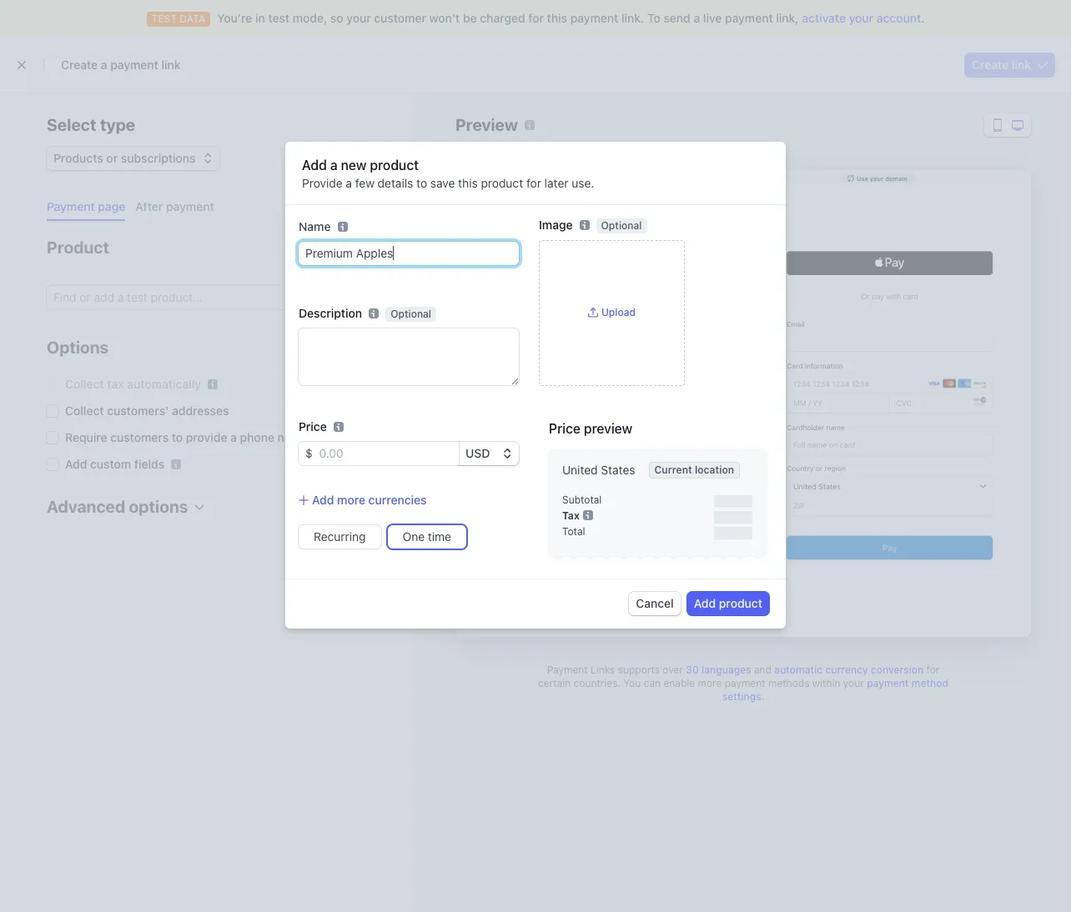 Task type: locate. For each thing, give the bounding box(es) containing it.
add more currencies button
[[299, 492, 427, 509]]

1 vertical spatial to
[[172, 431, 183, 445]]

currency
[[826, 664, 869, 677]]

to
[[417, 176, 427, 190], [172, 431, 183, 445]]

methods
[[769, 678, 810, 690]]

certain
[[538, 678, 571, 690]]

2 horizontal spatial product
[[719, 597, 763, 611]]

for left the later at top
[[527, 176, 542, 190]]

location
[[695, 464, 734, 476]]

add right cancel
[[694, 597, 716, 611]]

1 horizontal spatial price
[[549, 421, 581, 436]]

product up payment links supports over 30 languages and automatic currency conversion
[[719, 597, 763, 611]]

0 vertical spatial product
[[370, 158, 419, 173]]

1 horizontal spatial this
[[547, 11, 568, 25]]

2 vertical spatial product
[[719, 597, 763, 611]]

use.
[[572, 176, 594, 190]]

to left provide
[[172, 431, 183, 445]]

to inside payment page tab panel
[[172, 431, 183, 445]]

you're
[[217, 11, 252, 25]]

more up recurring
[[337, 493, 366, 507]]

1 horizontal spatial optional
[[601, 219, 642, 232]]

for inside add a new product provide a few details to save this product for later use.
[[527, 176, 542, 190]]

price for price preview
[[549, 421, 581, 436]]

payment up the certain
[[547, 664, 588, 677]]

0 horizontal spatial more
[[337, 493, 366, 507]]

1 vertical spatial for
[[527, 176, 542, 190]]

payment left "page"
[[47, 199, 95, 214]]

to inside add a new product provide a few details to save this product for later use.
[[417, 176, 427, 190]]

usd
[[466, 446, 490, 461]]

for right charged at the left top
[[529, 11, 544, 25]]

$ button
[[299, 442, 313, 466]]

preview
[[456, 115, 518, 134]]

over
[[663, 664, 683, 677]]

30 languages link
[[686, 664, 752, 677]]

require
[[65, 431, 107, 445]]

a left few
[[346, 176, 352, 190]]

optional
[[601, 219, 642, 232], [391, 308, 432, 320]]

products
[[53, 151, 103, 165]]

collect left tax
[[65, 377, 104, 391]]

options
[[129, 497, 188, 517]]

payment up type
[[110, 58, 158, 72]]

2 collect from the top
[[65, 404, 104, 418]]

within
[[813, 678, 841, 690]]

product
[[47, 238, 109, 257]]

more inside button
[[337, 493, 366, 507]]

0 vertical spatial .
[[921, 11, 925, 25]]

add inside add a new product provide a few details to save this product for later use.
[[302, 158, 327, 173]]

1 horizontal spatial to
[[417, 176, 427, 190]]

0 horizontal spatial create
[[61, 58, 98, 72]]

supports
[[618, 664, 660, 677]]

your right use
[[870, 175, 884, 182]]

1 vertical spatial payment
[[547, 664, 588, 677]]

payment down "conversion"
[[867, 678, 909, 690]]

activate
[[802, 11, 846, 25]]

advanced options button
[[40, 487, 205, 519]]

0 horizontal spatial link
[[161, 58, 181, 72]]

1 vertical spatial this
[[458, 176, 478, 190]]

payment
[[47, 199, 95, 214], [547, 664, 588, 677]]

None text field
[[299, 329, 519, 386]]

0 horizontal spatial price
[[299, 420, 327, 434]]

your inside button
[[870, 175, 884, 182]]

collect up require
[[65, 404, 104, 418]]

1 collect from the top
[[65, 377, 104, 391]]

create for create link
[[972, 58, 1009, 72]]

Premium Plan, sunglasses, etc. text field
[[299, 242, 519, 265]]

for
[[529, 11, 544, 25], [527, 176, 542, 190], [927, 664, 940, 677]]

won't
[[429, 11, 460, 25]]

for up method
[[927, 664, 940, 677]]

new
[[341, 158, 367, 173]]

provide
[[302, 176, 343, 190]]

a up the select type on the top left of the page
[[101, 58, 107, 72]]

to left save
[[417, 176, 427, 190]]

after
[[135, 199, 163, 214]]

1 link from the left
[[161, 58, 181, 72]]

1 horizontal spatial create
[[972, 58, 1009, 72]]

you
[[624, 678, 641, 690]]

optional for image
[[601, 219, 642, 232]]

save
[[431, 176, 455, 190]]

add inside payment page tab panel
[[65, 457, 87, 472]]

options
[[47, 338, 109, 357]]

enable
[[664, 678, 695, 690]]

add
[[302, 158, 327, 173], [65, 457, 87, 472], [312, 493, 334, 507], [694, 597, 716, 611]]

this right save
[[458, 176, 478, 190]]

0.00 text field
[[313, 442, 459, 466]]

1 vertical spatial .
[[762, 691, 765, 703]]

1 horizontal spatial payment
[[547, 664, 588, 677]]

use
[[857, 175, 869, 182]]

optional down premium plan, sunglasses, etc. text box
[[391, 308, 432, 320]]

add up the provide
[[302, 158, 327, 173]]

1 vertical spatial product
[[481, 176, 523, 190]]

1 horizontal spatial link
[[1012, 58, 1031, 72]]

product inside button
[[719, 597, 763, 611]]

your right activate
[[849, 11, 874, 25]]

payment for payment page
[[47, 199, 95, 214]]

2 vertical spatial for
[[927, 664, 940, 677]]

be
[[463, 11, 477, 25]]

a left phone
[[230, 431, 237, 445]]

payment right after
[[166, 199, 214, 214]]

0 vertical spatial for
[[529, 11, 544, 25]]

1 vertical spatial collect
[[65, 404, 104, 418]]

later
[[545, 176, 569, 190]]

0 horizontal spatial .
[[762, 691, 765, 703]]

page
[[98, 199, 125, 214]]

collect for collect customers' addresses
[[65, 404, 104, 418]]

optional for description
[[391, 308, 432, 320]]

0 horizontal spatial to
[[172, 431, 183, 445]]

more down 30 languages link
[[698, 678, 722, 690]]

optional right image
[[601, 219, 642, 232]]

payment left link.
[[571, 11, 619, 25]]

product left the later at top
[[481, 176, 523, 190]]

payment
[[571, 11, 619, 25], [725, 11, 773, 25], [110, 58, 158, 72], [166, 199, 214, 214], [725, 678, 766, 690], [867, 678, 909, 690]]

info image
[[583, 511, 593, 521]]

use your domain button
[[839, 174, 916, 183]]

product up details
[[370, 158, 419, 173]]

advanced
[[47, 497, 125, 517]]

2 create from the left
[[972, 58, 1009, 72]]

1 horizontal spatial more
[[698, 678, 722, 690]]

add for a
[[302, 158, 327, 173]]

2 link from the left
[[1012, 58, 1031, 72]]

0 horizontal spatial product
[[370, 158, 419, 173]]

add down require
[[65, 457, 87, 472]]

a left new on the top left of page
[[330, 158, 338, 173]]

0 vertical spatial to
[[417, 176, 427, 190]]

type
[[100, 115, 135, 134]]

link,
[[776, 11, 799, 25]]

0 vertical spatial optional
[[601, 219, 642, 232]]

payment link settings tab list
[[40, 194, 397, 221]]

price left preview
[[549, 421, 581, 436]]

number
[[278, 431, 320, 445]]

payment for payment links supports over 30 languages and automatic currency conversion
[[547, 664, 588, 677]]

create
[[61, 58, 98, 72], [972, 58, 1009, 72]]

your down "automatic currency conversion" link
[[844, 678, 864, 690]]

cancel button
[[629, 593, 681, 616]]

add product button
[[687, 593, 769, 616]]

0 vertical spatial collect
[[65, 377, 104, 391]]

0 vertical spatial more
[[337, 493, 366, 507]]

price up $
[[299, 420, 327, 434]]

add up recurring
[[312, 493, 334, 507]]

automatic currency conversion link
[[775, 664, 924, 677]]

0 horizontal spatial optional
[[391, 308, 432, 320]]

.
[[921, 11, 925, 25], [762, 691, 765, 703]]

0 horizontal spatial this
[[458, 176, 478, 190]]

1 vertical spatial more
[[698, 678, 722, 690]]

mode,
[[293, 11, 327, 25]]

0 vertical spatial payment
[[47, 199, 95, 214]]

a left live
[[694, 11, 700, 25]]

1 vertical spatial optional
[[391, 308, 432, 320]]

fields
[[134, 457, 165, 472]]

automatically
[[127, 377, 201, 391]]

payment links supports over 30 languages and automatic currency conversion
[[547, 664, 924, 677]]

price
[[299, 420, 327, 434], [549, 421, 581, 436]]

tax
[[107, 377, 124, 391]]

link
[[161, 58, 181, 72], [1012, 58, 1031, 72]]

price for price
[[299, 420, 327, 434]]

to
[[648, 11, 661, 25]]

product
[[370, 158, 419, 173], [481, 176, 523, 190], [719, 597, 763, 611]]

0 horizontal spatial payment
[[47, 199, 95, 214]]

automatic
[[775, 664, 823, 677]]

payment up the settings
[[725, 678, 766, 690]]

create inside button
[[972, 58, 1009, 72]]

languages
[[702, 664, 752, 677]]

your
[[347, 11, 371, 25], [849, 11, 874, 25], [870, 175, 884, 182], [844, 678, 864, 690]]

this right charged at the left top
[[547, 11, 568, 25]]

payment inside button
[[47, 199, 95, 214]]

1 create from the left
[[61, 58, 98, 72]]

for inside 'for certain countries. you can enable more payment methods within your'
[[927, 664, 940, 677]]



Task type: vqa. For each thing, say whether or not it's contained in the screenshot.
Recent element
no



Task type: describe. For each thing, give the bounding box(es) containing it.
add more currencies
[[312, 493, 427, 507]]

customer
[[374, 11, 426, 25]]

upload
[[602, 307, 636, 319]]

cancel
[[636, 597, 674, 611]]

you're in test mode, so your customer won't be charged for this payment link. to send a live payment link, activate your account .
[[217, 11, 925, 25]]

payment method settings link
[[722, 678, 949, 703]]

name
[[299, 219, 331, 234]]

states
[[601, 463, 636, 477]]

add a new product provide a few details to save this product for later use.
[[302, 158, 594, 190]]

countries.
[[574, 678, 621, 690]]

settings
[[722, 691, 762, 703]]

products or subscriptions button
[[47, 144, 219, 170]]

united states
[[562, 463, 636, 477]]

create a payment link
[[61, 58, 181, 72]]

so
[[330, 11, 344, 25]]

products or subscriptions
[[53, 151, 196, 165]]

customers'
[[107, 404, 169, 418]]

create link button
[[966, 53, 1055, 77]]

select type
[[47, 115, 135, 134]]

activate your account link
[[802, 11, 921, 25]]

provide
[[186, 431, 227, 445]]

link inside 'create link' button
[[1012, 58, 1031, 72]]

addresses
[[172, 404, 229, 418]]

one time
[[403, 530, 451, 544]]

conversion
[[871, 664, 924, 677]]

and
[[754, 664, 772, 677]]

use your domain
[[857, 175, 908, 182]]

select
[[47, 115, 96, 134]]

a inside tab panel
[[230, 431, 237, 445]]

for certain countries. you can enable more payment methods within your
[[538, 664, 940, 690]]

create for create a payment link
[[61, 58, 98, 72]]

time
[[428, 530, 451, 544]]

usd button
[[459, 442, 519, 466]]

current location
[[655, 464, 734, 476]]

description
[[299, 306, 362, 320]]

in
[[255, 11, 265, 25]]

create link
[[972, 58, 1031, 72]]

your inside 'for certain countries. you can enable more payment methods within your'
[[844, 678, 864, 690]]

phone
[[240, 431, 275, 445]]

collect for collect tax automatically
[[65, 377, 104, 391]]

domain
[[886, 175, 908, 182]]

0 vertical spatial this
[[547, 11, 568, 25]]

few
[[355, 176, 375, 190]]

price preview
[[549, 421, 633, 436]]

subscriptions
[[121, 151, 196, 165]]

can
[[644, 678, 661, 690]]

payment method settings
[[722, 678, 949, 703]]

$
[[305, 446, 313, 461]]

preview
[[584, 421, 633, 436]]

recurring
[[314, 530, 366, 544]]

tax
[[562, 510, 580, 522]]

links
[[591, 664, 615, 677]]

add product
[[694, 597, 763, 611]]

upload button
[[588, 307, 636, 320]]

1 horizontal spatial .
[[921, 11, 925, 25]]

live
[[703, 11, 722, 25]]

custom
[[90, 457, 131, 472]]

payment inside 'button'
[[166, 199, 214, 214]]

details
[[378, 176, 413, 190]]

30
[[686, 664, 699, 677]]

add for more
[[312, 493, 334, 507]]

payment inside payment method settings
[[867, 678, 909, 690]]

add for product
[[694, 597, 716, 611]]

test
[[268, 11, 290, 25]]

link.
[[622, 11, 645, 25]]

account
[[877, 11, 921, 25]]

1 horizontal spatial product
[[481, 176, 523, 190]]

your right so
[[347, 11, 371, 25]]

payment page
[[47, 199, 125, 214]]

add for custom
[[65, 457, 87, 472]]

total
[[562, 526, 585, 538]]

or
[[106, 151, 118, 165]]

collect customers' addresses
[[65, 404, 229, 418]]

more inside 'for certain countries. you can enable more payment methods within your'
[[698, 678, 722, 690]]

method
[[912, 678, 949, 690]]

send
[[664, 11, 691, 25]]

payment page button
[[40, 194, 135, 221]]

add custom fields
[[65, 457, 165, 472]]

currencies
[[369, 493, 427, 507]]

united
[[562, 463, 598, 477]]

payment inside 'for certain countries. you can enable more payment methods within your'
[[725, 678, 766, 690]]

payment right live
[[725, 11, 773, 25]]

this inside add a new product provide a few details to save this product for later use.
[[458, 176, 478, 190]]

after payment
[[135, 199, 214, 214]]

payment page tab panel
[[33, 221, 397, 542]]

image
[[539, 218, 573, 232]]

customers
[[110, 431, 169, 445]]



